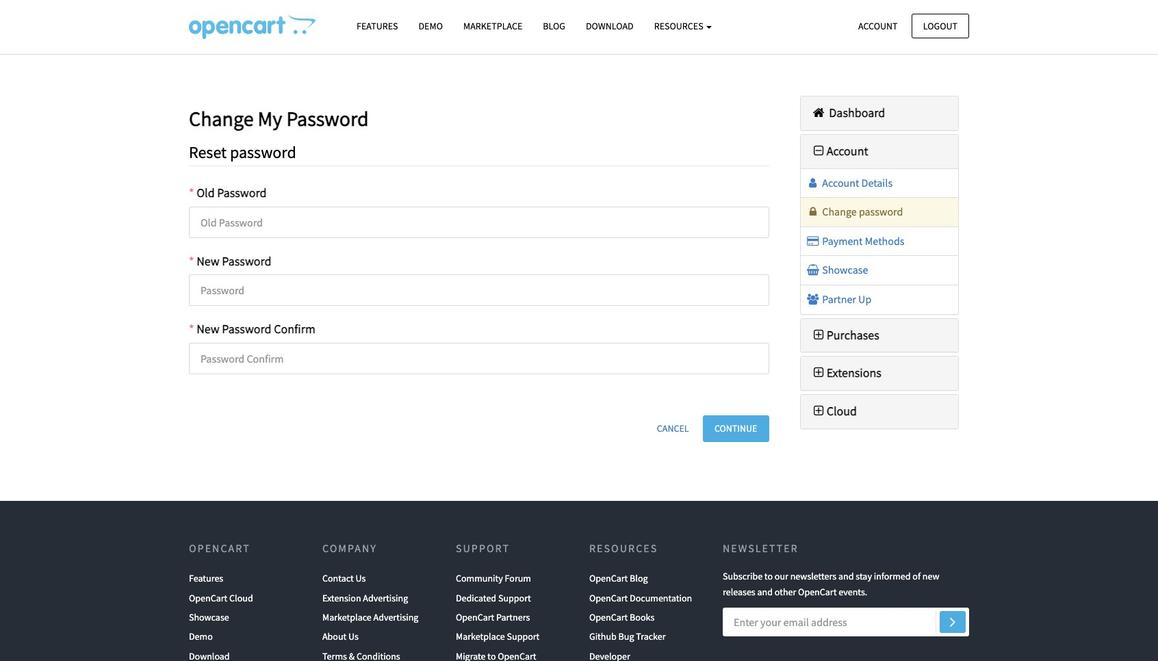Task type: describe. For each thing, give the bounding box(es) containing it.
opencart partners link
[[456, 608, 530, 627]]

old
[[197, 185, 215, 201]]

opencart books link
[[589, 608, 655, 627]]

1 horizontal spatial demo
[[419, 20, 443, 32]]

us for contact us
[[356, 572, 366, 585]]

payment methods
[[820, 234, 905, 248]]

continue
[[715, 423, 758, 435]]

New Password password field
[[189, 275, 769, 306]]

change for change my password
[[189, 105, 254, 131]]

stay
[[856, 570, 872, 583]]

informed
[[874, 570, 911, 583]]

new for new password confirm
[[197, 321, 220, 337]]

methods
[[865, 234, 905, 248]]

opencart for opencart blog
[[589, 572, 628, 585]]

features link for opencart cloud
[[189, 569, 223, 588]]

partners
[[496, 611, 530, 624]]

plus square o image
[[811, 329, 827, 341]]

1 horizontal spatial showcase link
[[806, 263, 868, 277]]

payment
[[822, 234, 863, 248]]

0 vertical spatial demo link
[[408, 14, 453, 38]]

confirm
[[274, 321, 316, 337]]

0 horizontal spatial and
[[758, 586, 773, 598]]

opencart cloud link
[[189, 588, 253, 608]]

about us link
[[322, 627, 359, 647]]

opencart documentation link
[[589, 588, 692, 608]]

account link for demo the features link
[[847, 13, 910, 38]]

cloud inside 'opencart cloud' link
[[229, 592, 253, 604]]

github
[[589, 631, 617, 643]]

extensions
[[827, 365, 882, 381]]

partner up
[[820, 292, 872, 306]]

credit card image
[[806, 235, 820, 246]]

opencart cloud
[[189, 592, 253, 604]]

opencart - account password image
[[189, 14, 316, 39]]

0 vertical spatial resources
[[654, 20, 705, 32]]

0 vertical spatial blog
[[543, 20, 565, 32]]

advertising for extension advertising
[[363, 592, 408, 604]]

password for change password
[[859, 205, 903, 219]]

new password
[[197, 253, 271, 269]]

logout
[[923, 20, 958, 32]]

download link
[[576, 14, 644, 38]]

about
[[322, 631, 347, 643]]

opencart documentation
[[589, 592, 692, 604]]

home image
[[811, 107, 827, 119]]

features link for demo
[[346, 14, 408, 38]]

opencart for opencart cloud
[[189, 592, 228, 604]]

opencart partners
[[456, 611, 530, 624]]

opencart blog link
[[589, 569, 648, 588]]

events.
[[839, 586, 868, 598]]

support for marketplace
[[507, 631, 540, 643]]

extension advertising link
[[322, 588, 408, 608]]

advertising for marketplace advertising
[[373, 611, 419, 624]]

0 vertical spatial and
[[839, 570, 854, 583]]

change my password
[[189, 105, 369, 131]]

extension advertising
[[322, 592, 408, 604]]

partner up link
[[806, 292, 872, 306]]

us for about us
[[349, 631, 359, 643]]

purchases link
[[811, 327, 880, 343]]

of
[[913, 570, 921, 583]]

marketplace for marketplace advertising
[[322, 611, 372, 624]]

contact us
[[322, 572, 366, 585]]

payment methods link
[[806, 234, 905, 248]]

marketplace advertising
[[322, 611, 419, 624]]

partner
[[822, 292, 856, 306]]

reset
[[189, 141, 227, 163]]

releases
[[723, 586, 756, 598]]

0 horizontal spatial demo link
[[189, 627, 213, 647]]

cloud link
[[811, 403, 857, 419]]

features for demo
[[357, 20, 398, 32]]

account details
[[820, 176, 893, 189]]

marketplace advertising link
[[322, 608, 419, 627]]

my
[[258, 105, 282, 131]]

plus square o image for cloud
[[811, 405, 827, 418]]

subscribe
[[723, 570, 763, 583]]

new
[[923, 570, 940, 583]]

change password
[[820, 205, 903, 219]]

opencart for opencart
[[189, 542, 250, 555]]

dedicated support link
[[456, 588, 531, 608]]

opencart for opencart books
[[589, 611, 628, 624]]

dashboard
[[827, 105, 885, 120]]

about us
[[322, 631, 359, 643]]

to
[[765, 570, 773, 583]]

marketplace for marketplace
[[463, 20, 523, 32]]

community
[[456, 572, 503, 585]]

0 vertical spatial account
[[859, 20, 898, 32]]

opencart books
[[589, 611, 655, 624]]



Task type: vqa. For each thing, say whether or not it's contained in the screenshot.


Task type: locate. For each thing, give the bounding box(es) containing it.
0 vertical spatial showcase
[[820, 263, 868, 277]]

features link
[[346, 14, 408, 38], [189, 569, 223, 588]]

our
[[775, 570, 789, 583]]

0 vertical spatial showcase link
[[806, 263, 868, 277]]

marketplace down opencart partners link
[[456, 631, 505, 643]]

account details link
[[806, 176, 893, 189]]

blog link
[[533, 14, 576, 38]]

1 horizontal spatial change
[[822, 205, 857, 219]]

and up events.
[[839, 570, 854, 583]]

1 horizontal spatial features link
[[346, 14, 408, 38]]

newsletters
[[790, 570, 837, 583]]

1 horizontal spatial demo link
[[408, 14, 453, 38]]

old password
[[197, 185, 267, 201]]

1 vertical spatial blog
[[630, 572, 648, 585]]

contact us link
[[322, 569, 366, 588]]

password
[[230, 141, 296, 163], [859, 205, 903, 219]]

opencart for opencart documentation
[[589, 592, 628, 604]]

advertising up marketplace advertising
[[363, 592, 408, 604]]

change for change password
[[822, 205, 857, 219]]

github bug tracker link
[[589, 627, 666, 647]]

marketplace support
[[456, 631, 540, 643]]

1 vertical spatial password
[[859, 205, 903, 219]]

1 vertical spatial showcase link
[[189, 608, 229, 627]]

details
[[862, 176, 893, 189]]

change
[[189, 105, 254, 131], [822, 205, 857, 219]]

angle right image
[[950, 614, 956, 630]]

0 vertical spatial demo
[[419, 20, 443, 32]]

0 vertical spatial password
[[230, 141, 296, 163]]

us up the 'extension advertising'
[[356, 572, 366, 585]]

minus square o image
[[811, 145, 827, 157]]

community forum
[[456, 572, 531, 585]]

Enter your email address text field
[[723, 608, 969, 637]]

account link up account details link
[[811, 143, 868, 159]]

0 horizontal spatial showcase
[[189, 611, 229, 624]]

1 vertical spatial marketplace
[[322, 611, 372, 624]]

plus square o image for extensions
[[811, 367, 827, 380]]

demo
[[419, 20, 443, 32], [189, 631, 213, 643]]

1 vertical spatial account
[[827, 143, 868, 159]]

marketplace support link
[[456, 627, 540, 647]]

lock image
[[806, 206, 820, 217]]

marketplace for marketplace support
[[456, 631, 505, 643]]

change up reset
[[189, 105, 254, 131]]

books
[[630, 611, 655, 624]]

cancel link
[[645, 416, 701, 442]]

resources link
[[644, 14, 723, 38]]

tracker
[[636, 631, 666, 643]]

contact
[[322, 572, 354, 585]]

company
[[322, 542, 377, 555]]

account up account details link
[[827, 143, 868, 159]]

1 vertical spatial resources
[[589, 542, 658, 555]]

password up 'methods'
[[859, 205, 903, 219]]

dashboard link
[[811, 105, 885, 120]]

newsletter
[[723, 542, 799, 555]]

purchases
[[827, 327, 880, 343]]

blog up 'opencart documentation'
[[630, 572, 648, 585]]

new
[[197, 253, 220, 269], [197, 321, 220, 337]]

1 vertical spatial change
[[822, 205, 857, 219]]

0 vertical spatial cloud
[[827, 403, 857, 419]]

marketplace down extension
[[322, 611, 372, 624]]

0 horizontal spatial change
[[189, 105, 254, 131]]

showcase down payment
[[820, 263, 868, 277]]

0 horizontal spatial features link
[[189, 569, 223, 588]]

0 horizontal spatial demo
[[189, 631, 213, 643]]

1 horizontal spatial password
[[859, 205, 903, 219]]

showcase link up 'partner up' link
[[806, 263, 868, 277]]

advertising down extension advertising link
[[373, 611, 419, 624]]

and down to
[[758, 586, 773, 598]]

features for opencart cloud
[[189, 572, 223, 585]]

features
[[357, 20, 398, 32], [189, 572, 223, 585]]

0 horizontal spatial showcase link
[[189, 608, 229, 627]]

0 vertical spatial features link
[[346, 14, 408, 38]]

blog
[[543, 20, 565, 32], [630, 572, 648, 585]]

support
[[456, 542, 510, 555], [498, 592, 531, 604], [507, 631, 540, 643]]

other
[[775, 586, 796, 598]]

change password link
[[806, 205, 903, 219]]

0 horizontal spatial password
[[230, 141, 296, 163]]

blog left download
[[543, 20, 565, 32]]

support for dedicated
[[498, 592, 531, 604]]

1 vertical spatial features
[[189, 572, 223, 585]]

advertising
[[363, 592, 408, 604], [373, 611, 419, 624]]

demo link
[[408, 14, 453, 38], [189, 627, 213, 647]]

2 new from the top
[[197, 321, 220, 337]]

account right the user icon
[[822, 176, 859, 189]]

1 vertical spatial new
[[197, 321, 220, 337]]

0 vertical spatial advertising
[[363, 592, 408, 604]]

1 vertical spatial and
[[758, 586, 773, 598]]

support up partners
[[498, 592, 531, 604]]

change right "lock" icon
[[822, 205, 857, 219]]

0 horizontal spatial blog
[[543, 20, 565, 32]]

forum
[[505, 572, 531, 585]]

account left 'logout'
[[859, 20, 898, 32]]

account link
[[847, 13, 910, 38], [811, 143, 868, 159]]

account link left logout link
[[847, 13, 910, 38]]

demo left the "marketplace" link
[[419, 20, 443, 32]]

extensions link
[[811, 365, 882, 381]]

support up 'community' at left bottom
[[456, 542, 510, 555]]

0 horizontal spatial cloud
[[229, 592, 253, 604]]

1 horizontal spatial features
[[357, 20, 398, 32]]

0 vertical spatial change
[[189, 105, 254, 131]]

plus square o image down plus square o image
[[811, 367, 827, 380]]

password for new password confirm
[[222, 321, 271, 337]]

opencart inside the subscribe to our newsletters and stay informed of new releases and other opencart events.
[[798, 586, 837, 598]]

subscribe to our newsletters and stay informed of new releases and other opencart events.
[[723, 570, 940, 598]]

1 vertical spatial demo link
[[189, 627, 213, 647]]

plus square o image down extensions link
[[811, 405, 827, 418]]

user image
[[806, 177, 820, 188]]

password for reset password
[[230, 141, 296, 163]]

2 vertical spatial marketplace
[[456, 631, 505, 643]]

1 vertical spatial account link
[[811, 143, 868, 159]]

extension
[[322, 592, 361, 604]]

dedicated support
[[456, 592, 531, 604]]

1 vertical spatial support
[[498, 592, 531, 604]]

us right about
[[349, 631, 359, 643]]

1 vertical spatial showcase
[[189, 611, 229, 624]]

showcase down 'opencart cloud' link
[[189, 611, 229, 624]]

showcase
[[820, 263, 868, 277], [189, 611, 229, 624]]

marketplace left blog link on the left top
[[463, 20, 523, 32]]

users image
[[806, 294, 820, 305]]

showcase link
[[806, 263, 868, 277], [189, 608, 229, 627]]

1 new from the top
[[197, 253, 220, 269]]

1 vertical spatial demo
[[189, 631, 213, 643]]

logout link
[[912, 13, 969, 38]]

0 vertical spatial features
[[357, 20, 398, 32]]

New Password Confirm password field
[[189, 343, 769, 375]]

shopping basket image
[[806, 265, 820, 275]]

2 vertical spatial account
[[822, 176, 859, 189]]

opencart blog
[[589, 572, 648, 585]]

2 vertical spatial support
[[507, 631, 540, 643]]

reset password
[[189, 141, 296, 163]]

1 vertical spatial us
[[349, 631, 359, 643]]

password for new password
[[222, 253, 271, 269]]

0 horizontal spatial features
[[189, 572, 223, 585]]

download
[[586, 20, 634, 32]]

us
[[356, 572, 366, 585], [349, 631, 359, 643]]

up
[[859, 292, 872, 306]]

2 plus square o image from the top
[[811, 405, 827, 418]]

0 vertical spatial us
[[356, 572, 366, 585]]

github bug tracker
[[589, 631, 666, 643]]

cancel
[[657, 423, 689, 435]]

password down my on the left top of page
[[230, 141, 296, 163]]

plus square o image
[[811, 367, 827, 380], [811, 405, 827, 418]]

1 vertical spatial plus square o image
[[811, 405, 827, 418]]

0 vertical spatial marketplace
[[463, 20, 523, 32]]

0 vertical spatial support
[[456, 542, 510, 555]]

marketplace
[[463, 20, 523, 32], [322, 611, 372, 624], [456, 631, 505, 643]]

1 horizontal spatial and
[[839, 570, 854, 583]]

1 plus square o image from the top
[[811, 367, 827, 380]]

documentation
[[630, 592, 692, 604]]

1 horizontal spatial blog
[[630, 572, 648, 585]]

showcase link down the opencart cloud
[[189, 608, 229, 627]]

0 vertical spatial new
[[197, 253, 220, 269]]

1 horizontal spatial showcase
[[820, 263, 868, 277]]

and
[[839, 570, 854, 583], [758, 586, 773, 598]]

opencart
[[189, 542, 250, 555], [589, 572, 628, 585], [798, 586, 837, 598], [189, 592, 228, 604], [589, 592, 628, 604], [456, 611, 495, 624], [589, 611, 628, 624]]

community forum link
[[456, 569, 531, 588]]

password
[[286, 105, 369, 131], [217, 185, 267, 201], [222, 253, 271, 269], [222, 321, 271, 337]]

support down partners
[[507, 631, 540, 643]]

1 horizontal spatial cloud
[[827, 403, 857, 419]]

continue button
[[703, 416, 769, 442]]

Old Password password field
[[189, 207, 769, 238]]

new for new password
[[197, 253, 220, 269]]

cloud
[[827, 403, 857, 419], [229, 592, 253, 604]]

bug
[[619, 631, 634, 643]]

plus square o image inside 'cloud' link
[[811, 405, 827, 418]]

plus square o image inside extensions link
[[811, 367, 827, 380]]

1 vertical spatial cloud
[[229, 592, 253, 604]]

demo down 'opencart cloud' link
[[189, 631, 213, 643]]

opencart for opencart partners
[[456, 611, 495, 624]]

0 vertical spatial plus square o image
[[811, 367, 827, 380]]

marketplace link
[[453, 14, 533, 38]]

1 vertical spatial features link
[[189, 569, 223, 588]]

account link for dashboard link at right
[[811, 143, 868, 159]]

1 vertical spatial advertising
[[373, 611, 419, 624]]

dedicated
[[456, 592, 496, 604]]

new password confirm
[[197, 321, 316, 337]]

0 vertical spatial account link
[[847, 13, 910, 38]]

resources
[[654, 20, 705, 32], [589, 542, 658, 555]]

password for old password
[[217, 185, 267, 201]]



